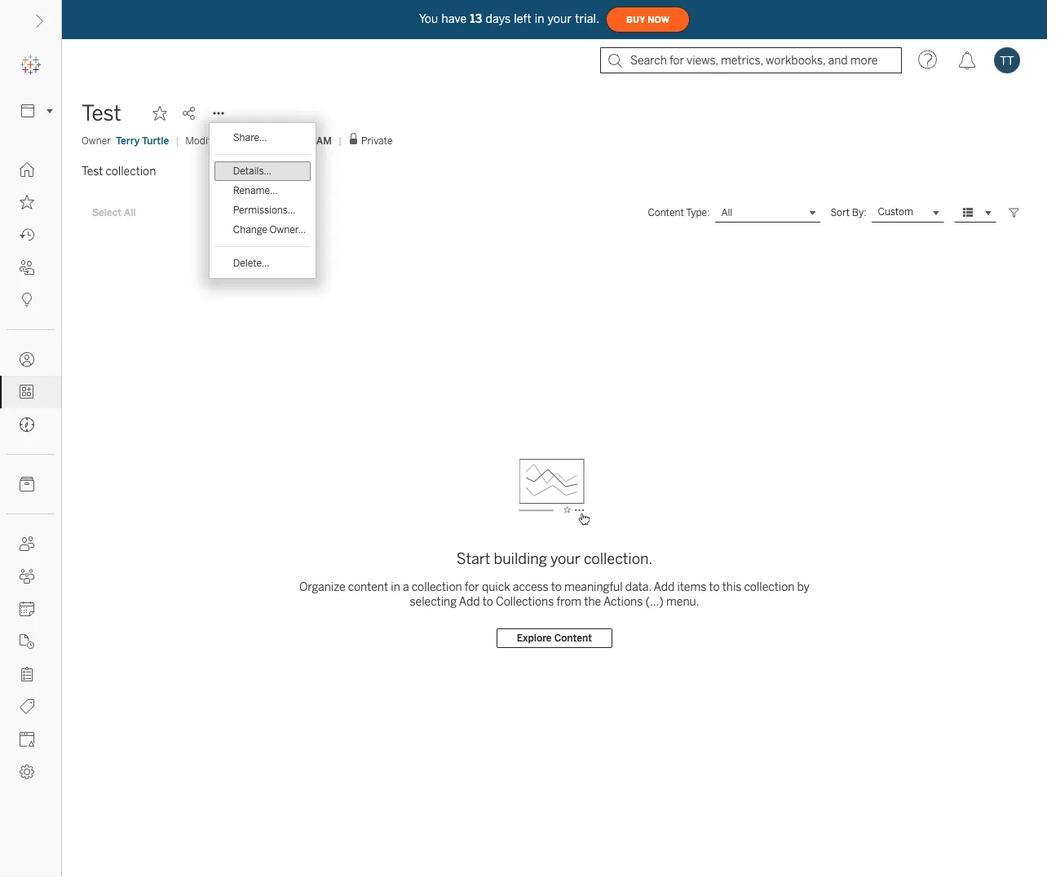 Task type: describe. For each thing, give the bounding box(es) containing it.
0 vertical spatial add
[[654, 580, 675, 594]]

actions
[[604, 595, 643, 609]]

organize content in a collection for quick access to meaningful data. add items to this collection by selecting add to collections from the actions (...) menu.
[[299, 580, 810, 609]]

(...)
[[646, 595, 664, 609]]

sort by:
[[831, 207, 867, 219]]

1 vertical spatial add
[[459, 595, 480, 609]]

0 vertical spatial in
[[535, 12, 545, 25]]

1 horizontal spatial to
[[551, 580, 562, 594]]

share…
[[233, 132, 267, 144]]

left
[[514, 12, 532, 25]]

type:
[[686, 207, 710, 219]]

main navigation. press the up and down arrow keys to access links. element
[[0, 153, 61, 789]]

13
[[470, 12, 482, 25]]

turtle
[[142, 135, 169, 146]]

navigation panel element
[[0, 49, 61, 789]]

in inside organize content in a collection for quick access to meaningful data. add items to this collection by selecting add to collections from the actions (...) menu.
[[391, 580, 400, 594]]

change owner…
[[233, 224, 306, 236]]

organize
[[299, 580, 346, 594]]

sort
[[831, 207, 850, 219]]

0 horizontal spatial collection
[[106, 164, 156, 178]]

details...
[[233, 165, 272, 177]]

now
[[648, 14, 670, 25]]

Search for views, metrics, workbooks, and more text field
[[600, 47, 902, 73]]

buy now
[[627, 14, 670, 25]]

test for test collection
[[82, 164, 103, 178]]

data.
[[625, 580, 652, 594]]

collections
[[496, 595, 554, 609]]

owner terry turtle | modified oct 18, 2023, 9:49 am |
[[82, 135, 342, 146]]

9:49
[[293, 135, 314, 146]]

permissions…
[[233, 204, 296, 216]]

terry
[[116, 135, 140, 146]]

2 horizontal spatial collection
[[744, 580, 795, 594]]

have
[[442, 12, 467, 25]]

am
[[316, 135, 332, 146]]

18,
[[249, 135, 261, 146]]

collection.
[[584, 551, 653, 568]]

a
[[403, 580, 409, 594]]

you
[[419, 12, 438, 25]]

start building your collection.
[[457, 551, 653, 568]]

oct
[[229, 135, 246, 146]]

delete…
[[233, 257, 270, 269]]

1 vertical spatial your
[[551, 551, 581, 568]]

rename…
[[233, 185, 278, 197]]

details... checkbox item
[[214, 162, 311, 181]]

for
[[465, 580, 479, 594]]

all inside select all button
[[124, 207, 136, 219]]

2 horizontal spatial to
[[709, 580, 720, 594]]

you have 13 days left in your trial.
[[419, 12, 600, 25]]

buy now button
[[606, 7, 690, 33]]

custom
[[878, 206, 914, 218]]

all button
[[715, 203, 821, 223]]

content type:
[[648, 207, 710, 219]]



Task type: locate. For each thing, give the bounding box(es) containing it.
1 horizontal spatial in
[[535, 12, 545, 25]]

0 vertical spatial your
[[548, 12, 572, 25]]

modified
[[185, 135, 225, 146]]

to down quick
[[483, 595, 493, 609]]

selecting
[[410, 595, 457, 609]]

quick
[[482, 580, 510, 594]]

0 horizontal spatial in
[[391, 580, 400, 594]]

by
[[797, 580, 810, 594]]

from
[[557, 595, 582, 609]]

explore content button
[[497, 629, 613, 649]]

2 test from the top
[[82, 164, 103, 178]]

your left trial.
[[548, 12, 572, 25]]

1 horizontal spatial collection
[[412, 580, 462, 594]]

to up from
[[551, 580, 562, 594]]

add up (...)
[[654, 580, 675, 594]]

all right the select
[[124, 207, 136, 219]]

0 vertical spatial content
[[648, 207, 684, 219]]

1 horizontal spatial add
[[654, 580, 675, 594]]

menu.
[[666, 595, 699, 609]]

test up owner
[[82, 101, 121, 126]]

all
[[124, 207, 136, 219], [721, 207, 733, 219]]

0 vertical spatial test
[[82, 101, 121, 126]]

0 horizontal spatial to
[[483, 595, 493, 609]]

items
[[677, 580, 707, 594]]

days
[[486, 12, 511, 25]]

all right type:
[[721, 207, 733, 219]]

content left type:
[[648, 207, 684, 219]]

all inside all 'popup button'
[[721, 207, 733, 219]]

test for test
[[82, 101, 121, 126]]

menu containing share…
[[210, 123, 316, 278]]

collection down the terry
[[106, 164, 156, 178]]

menu
[[210, 123, 316, 278]]

explore
[[517, 633, 552, 645]]

trial.
[[575, 12, 600, 25]]

by:
[[852, 207, 867, 219]]

to left this
[[709, 580, 720, 594]]

collection left the by
[[744, 580, 795, 594]]

1 vertical spatial in
[[391, 580, 400, 594]]

|
[[176, 135, 179, 146], [338, 135, 342, 146]]

in right left
[[535, 12, 545, 25]]

| right am
[[338, 135, 342, 146]]

add
[[654, 580, 675, 594], [459, 595, 480, 609]]

2 | from the left
[[338, 135, 342, 146]]

1 horizontal spatial content
[[648, 207, 684, 219]]

buy
[[627, 14, 645, 25]]

building
[[494, 551, 547, 568]]

the
[[584, 595, 601, 609]]

owner…
[[270, 224, 306, 236]]

to
[[551, 580, 562, 594], [709, 580, 720, 594], [483, 595, 493, 609]]

content
[[648, 207, 684, 219], [554, 633, 592, 645]]

content down from
[[554, 633, 592, 645]]

0 horizontal spatial content
[[554, 633, 592, 645]]

private
[[361, 135, 393, 147]]

meaningful
[[564, 580, 623, 594]]

this
[[722, 580, 742, 594]]

your up organize content in a collection for quick access to meaningful data. add items to this collection by selecting add to collections from the actions (...) menu.
[[551, 551, 581, 568]]

0 horizontal spatial |
[[176, 135, 179, 146]]

1 vertical spatial content
[[554, 633, 592, 645]]

1 all from the left
[[124, 207, 136, 219]]

select all button
[[82, 203, 147, 223]]

1 | from the left
[[176, 135, 179, 146]]

content inside button
[[554, 633, 592, 645]]

1 horizontal spatial |
[[338, 135, 342, 146]]

content
[[348, 580, 388, 594]]

owner
[[82, 135, 111, 146]]

start
[[457, 551, 491, 568]]

your
[[548, 12, 572, 25], [551, 551, 581, 568]]

1 horizontal spatial all
[[721, 207, 733, 219]]

0 horizontal spatial all
[[124, 207, 136, 219]]

add down the "for"
[[459, 595, 480, 609]]

test
[[82, 101, 121, 126], [82, 164, 103, 178]]

custom button
[[872, 203, 945, 223]]

collection up selecting
[[412, 580, 462, 594]]

list view image
[[961, 206, 976, 220]]

| right turtle
[[176, 135, 179, 146]]

change
[[233, 224, 267, 236]]

select
[[92, 207, 122, 219]]

1 vertical spatial test
[[82, 164, 103, 178]]

in
[[535, 12, 545, 25], [391, 580, 400, 594]]

0 horizontal spatial add
[[459, 595, 480, 609]]

explore content
[[517, 633, 592, 645]]

collection
[[106, 164, 156, 178], [412, 580, 462, 594], [744, 580, 795, 594]]

test collection
[[82, 164, 156, 178]]

select all
[[92, 207, 136, 219]]

in left a
[[391, 580, 400, 594]]

test down owner
[[82, 164, 103, 178]]

2023,
[[264, 135, 290, 146]]

2 all from the left
[[721, 207, 733, 219]]

terry turtle link
[[116, 133, 169, 148]]

access
[[513, 580, 549, 594]]

1 test from the top
[[82, 101, 121, 126]]



Task type: vqa. For each thing, say whether or not it's contained in the screenshot.
Change
yes



